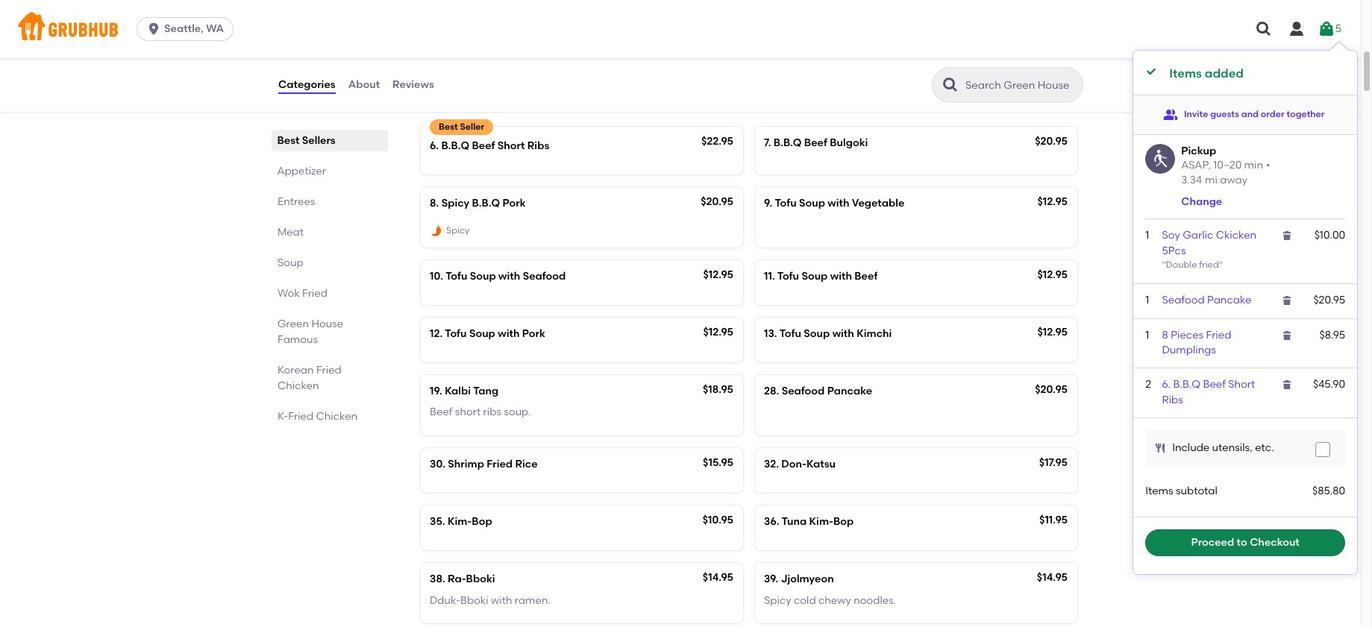 Task type: describe. For each thing, give the bounding box(es) containing it.
$17.95
[[1039, 456, 1068, 469]]

5
[[1336, 22, 1342, 35]]

1 " from the left
[[1162, 260, 1166, 270]]

about button
[[348, 58, 381, 112]]

30. shrimp fried rice
[[430, 458, 538, 471]]

36.
[[764, 516, 779, 528]]

$12.95 for 12. tofu soup with pork
[[703, 326, 734, 339]]

•
[[1266, 159, 1271, 172]]

categories
[[278, 78, 336, 91]]

fried inside "8 pieces fried dumplings"
[[1206, 329, 1232, 342]]

added
[[1205, 66, 1244, 81]]

fried
[[1199, 260, 1219, 270]]

beef inside best seller 6. b.b.q beef short ribs
[[472, 139, 495, 152]]

5pcs
[[1162, 245, 1186, 257]]

pickup asap, 10–20 min • 3.34 mi away
[[1181, 144, 1271, 187]]

$45.90
[[1313, 379, 1346, 391]]

change
[[1181, 196, 1223, 208]]

ribs inside 6. b.b.q beef short ribs
[[1162, 394, 1184, 406]]

8
[[1162, 329, 1169, 342]]

38.
[[430, 573, 445, 586]]

about
[[348, 78, 380, 91]]

short inside best seller 6. b.b.q beef short ribs
[[498, 139, 525, 152]]

soup for 13. tofu soup with kimchi
[[804, 327, 830, 340]]

$20.95 inside items added tooltip
[[1314, 294, 1346, 307]]

11.
[[764, 270, 775, 282]]

chicken for k-fried chicken
[[316, 410, 358, 423]]

9.
[[764, 197, 773, 210]]

items added tooltip
[[1134, 42, 1358, 575]]

$22.95
[[702, 135, 734, 147]]

2
[[1146, 379, 1152, 391]]

ribs inside best seller 6. b.b.q beef short ribs
[[527, 139, 549, 152]]

soy
[[1162, 229, 1181, 242]]

people icon image
[[1163, 107, 1178, 122]]

change button
[[1181, 195, 1223, 210]]

items added
[[1170, 66, 1244, 81]]

seattle, wa button
[[137, 17, 240, 41]]

8 pieces fried dumplings image
[[631, 0, 743, 60]]

1 for seafood
[[1146, 294, 1149, 307]]

19. kalbi tang
[[430, 385, 499, 398]]

order
[[1261, 109, 1285, 119]]

0 vertical spatial spicy
[[442, 197, 470, 210]]

pickup icon image
[[1146, 144, 1176, 174]]

8.
[[430, 197, 439, 210]]

jjolmyeon
[[781, 573, 834, 586]]

2 " from the left
[[1219, 260, 1223, 270]]

with for pork
[[498, 327, 520, 340]]

dduk-
[[430, 594, 460, 607]]

soup for 12. tofu soup with pork
[[469, 327, 495, 340]]

39. jjolmyeon
[[764, 573, 834, 586]]

ribs
[[483, 406, 501, 419]]

svg image inside seattle, wa button
[[146, 22, 161, 37]]

2 bop from the left
[[834, 516, 854, 528]]

utensils,
[[1212, 442, 1253, 454]]

$85.80
[[1313, 485, 1346, 498]]

include
[[1173, 442, 1210, 454]]

1 for 8
[[1146, 329, 1149, 342]]

svg image inside items added tooltip
[[1282, 295, 1294, 307]]

12. tofu soup with pork
[[430, 327, 545, 340]]

spicy cold chewy noodles.
[[764, 594, 896, 607]]

min
[[1245, 159, 1263, 172]]

kimchi
[[857, 327, 892, 340]]

ra-
[[448, 573, 466, 586]]

together
[[1287, 109, 1325, 119]]

spicy for spicy
[[446, 226, 470, 236]]

best seller 6. b.b.q beef short ribs
[[430, 121, 549, 152]]

korean fried chicken
[[278, 364, 342, 393]]

1 horizontal spatial seafood
[[782, 385, 825, 398]]

10. tofu soup with seafood
[[430, 270, 566, 282]]

0 vertical spatial pork
[[503, 197, 526, 210]]

1 vertical spatial pork
[[522, 327, 545, 340]]

" double fried "
[[1162, 260, 1223, 270]]

include utensils, etc.
[[1173, 442, 1274, 454]]

with for vegetable
[[828, 197, 850, 210]]

soup down meat
[[278, 257, 304, 269]]

best sellers
[[278, 134, 336, 147]]

7. b.b.q beef bulgoki
[[764, 136, 868, 149]]

proceed
[[1191, 537, 1235, 549]]

3.34
[[1181, 174, 1202, 187]]

green
[[278, 318, 309, 331]]

13. tofu soup with kimchi
[[764, 327, 892, 340]]

svg image left $45.90
[[1282, 379, 1294, 391]]

$14.95 for dduk-bboki with ramen.
[[703, 572, 734, 585]]

tofu for 12.
[[445, 327, 467, 340]]

beef inside 6. b.b.q beef short ribs
[[1203, 379, 1226, 391]]

svg image left include at the right bottom
[[1155, 442, 1167, 454]]

svg image left $8.95
[[1282, 330, 1294, 342]]

beef short ribs soup.
[[430, 406, 531, 419]]

fried for korean fried chicken
[[316, 364, 342, 377]]

tang
[[473, 385, 499, 398]]

noodles.
[[854, 594, 896, 607]]

$12.95 for 10. tofu soup with seafood
[[703, 268, 734, 281]]

pancake inside items added tooltip
[[1207, 294, 1252, 307]]

13.
[[764, 327, 777, 340]]

k-
[[278, 410, 288, 423]]

green house famous
[[278, 318, 343, 346]]

soup.
[[504, 406, 531, 419]]

invite
[[1184, 109, 1209, 119]]

categories button
[[278, 58, 336, 112]]

beef down 19. on the bottom
[[430, 406, 453, 419]]

wok
[[278, 287, 300, 300]]

search icon image
[[942, 76, 960, 94]]

katsu
[[807, 458, 836, 471]]

5 button
[[1318, 16, 1342, 43]]

seattle,
[[164, 22, 204, 35]]

chewy
[[819, 594, 851, 607]]



Task type: locate. For each thing, give the bounding box(es) containing it.
items left subtotal
[[1146, 485, 1174, 498]]

items for items added
[[1170, 66, 1202, 81]]

Search Green House search field
[[964, 78, 1078, 93]]

and
[[1242, 109, 1259, 119]]

entrees down appetizer
[[278, 196, 315, 208]]

1 vertical spatial ribs
[[1162, 394, 1184, 406]]

1 horizontal spatial entrees
[[418, 92, 477, 110]]

svg image
[[1146, 66, 1158, 78], [1282, 230, 1294, 242], [1282, 330, 1294, 342], [1282, 379, 1294, 391], [1155, 442, 1167, 454], [1319, 445, 1328, 454]]

best for sellers
[[278, 134, 300, 147]]

svg image left items added
[[1146, 66, 1158, 78]]

b.b.q right 8.
[[472, 197, 500, 210]]

with for seafood
[[499, 270, 520, 282]]

6. right "2"
[[1162, 379, 1171, 391]]

$14.95 for spicy cold chewy noodles.
[[1037, 572, 1068, 585]]

fried inside korean fried chicken
[[316, 364, 342, 377]]

0 horizontal spatial bop
[[472, 516, 492, 528]]

2 horizontal spatial seafood
[[1162, 294, 1205, 307]]

dduk-bboki with ramen.
[[430, 594, 551, 607]]

with left 'ramen.'
[[491, 594, 512, 607]]

1 vertical spatial seafood
[[1162, 294, 1205, 307]]

1 for soy
[[1146, 229, 1149, 242]]

0 vertical spatial bboki
[[466, 573, 495, 586]]

2 kim- from the left
[[809, 516, 834, 528]]

wa
[[206, 22, 224, 35]]

best for seller
[[439, 121, 458, 132]]

seafood
[[523, 270, 566, 282], [1162, 294, 1205, 307], [782, 385, 825, 398]]

$11.95
[[1040, 514, 1068, 527]]

with left kimchi
[[833, 327, 854, 340]]

9. tofu soup with vegetable
[[764, 197, 905, 210]]

2 vertical spatial 1
[[1146, 329, 1149, 342]]

short down "8 pieces fried dumplings"
[[1229, 379, 1256, 391]]

items for items subtotal
[[1146, 485, 1174, 498]]

guests
[[1211, 109, 1239, 119]]

main navigation navigation
[[0, 0, 1361, 58]]

spicy right spicy image
[[446, 226, 470, 236]]

tofu right 10.
[[446, 270, 467, 282]]

meat
[[278, 226, 304, 239]]

0 vertical spatial pancake
[[1207, 294, 1252, 307]]

ribs
[[527, 139, 549, 152], [1162, 394, 1184, 406]]

tofu for 11.
[[777, 270, 799, 282]]

2 $14.95 from the left
[[1037, 572, 1068, 585]]

1 vertical spatial best
[[278, 134, 300, 147]]

etc.
[[1255, 442, 1274, 454]]

0 horizontal spatial "
[[1162, 260, 1166, 270]]

tofu right 13.
[[780, 327, 801, 340]]

soup right the 12.
[[469, 327, 495, 340]]

pork down 10. tofu soup with seafood
[[522, 327, 545, 340]]

b.b.q down dumplings
[[1174, 379, 1201, 391]]

vegetable
[[852, 197, 905, 210]]

b.b.q
[[774, 136, 802, 149], [441, 139, 469, 152], [472, 197, 500, 210], [1174, 379, 1201, 391]]

kim- right tuna
[[809, 516, 834, 528]]

wok fried
[[278, 287, 328, 300]]

bboki up dduk-bboki with ramen.
[[466, 573, 495, 586]]

with left vegetable
[[828, 197, 850, 210]]

" down the soy garlic ckicken 5pcs link on the right
[[1219, 260, 1223, 270]]

1
[[1146, 229, 1149, 242], [1146, 294, 1149, 307], [1146, 329, 1149, 342]]

b.b.q right the 7.
[[774, 136, 802, 149]]

1 1 from the top
[[1146, 229, 1149, 242]]

38. ra-bboki
[[430, 573, 495, 586]]

entrees
[[418, 92, 477, 110], [278, 196, 315, 208]]

beef left bulgoki
[[804, 136, 828, 149]]

0 horizontal spatial seafood
[[523, 270, 566, 282]]

1 horizontal spatial "
[[1219, 260, 1223, 270]]

svg image up $85.80
[[1319, 445, 1328, 454]]

$20.95
[[1035, 135, 1068, 147], [701, 195, 734, 208], [1314, 294, 1346, 307], [1035, 384, 1068, 396]]

1 horizontal spatial ribs
[[1162, 394, 1184, 406]]

0 horizontal spatial 6.
[[430, 139, 439, 152]]

svg image
[[1255, 20, 1273, 38], [1288, 20, 1306, 38], [1318, 20, 1336, 38], [146, 22, 161, 37], [1282, 295, 1294, 307]]

35.
[[430, 516, 445, 528]]

fried right 'wok'
[[302, 287, 328, 300]]

1 $14.95 from the left
[[703, 572, 734, 585]]

$20.95 up $8.95
[[1314, 294, 1346, 307]]

" down 5pcs
[[1162, 260, 1166, 270]]

0 vertical spatial seafood
[[523, 270, 566, 282]]

$12.95 for 13. tofu soup with kimchi
[[1038, 326, 1068, 339]]

checkout
[[1250, 537, 1300, 549]]

rice
[[515, 458, 538, 471]]

$14.95 down $11.95
[[1037, 572, 1068, 585]]

bop right tuna
[[834, 516, 854, 528]]

fried left rice
[[487, 458, 513, 471]]

0 vertical spatial 6.
[[430, 139, 439, 152]]

spicy
[[442, 197, 470, 210], [446, 226, 470, 236], [764, 594, 792, 607]]

soup for 10. tofu soup with seafood
[[470, 270, 496, 282]]

1 horizontal spatial bop
[[834, 516, 854, 528]]

shrimp
[[448, 458, 484, 471]]

pork down best seller 6. b.b.q beef short ribs
[[503, 197, 526, 210]]

short up 8. spicy b.b.q pork
[[498, 139, 525, 152]]

$12.95 for 11. tofu soup with beef
[[1038, 268, 1068, 281]]

0 vertical spatial short
[[498, 139, 525, 152]]

32.
[[764, 458, 779, 471]]

soy garlic ckicken 5pcs link
[[1162, 229, 1257, 257]]

soup for 11. tofu soup with beef
[[802, 270, 828, 282]]

invite guests and order together button
[[1163, 101, 1325, 128]]

soup right 13.
[[804, 327, 830, 340]]

kim-
[[448, 516, 472, 528], [809, 516, 834, 528]]

tofu right 9.
[[775, 197, 797, 210]]

1 vertical spatial chicken
[[316, 410, 358, 423]]

bulgoki
[[830, 136, 868, 149]]

chicken inside korean fried chicken
[[278, 380, 319, 393]]

1 bop from the left
[[472, 516, 492, 528]]

0 vertical spatial entrees
[[418, 92, 477, 110]]

seafood inside items added tooltip
[[1162, 294, 1205, 307]]

proceed to checkout button
[[1146, 530, 1346, 557]]

tofu right '11.' at the top of page
[[777, 270, 799, 282]]

1 vertical spatial short
[[1229, 379, 1256, 391]]

short inside 6. b.b.q beef short ribs
[[1229, 379, 1256, 391]]

6. inside 6. b.b.q beef short ribs
[[1162, 379, 1171, 391]]

fried
[[302, 287, 328, 300], [1206, 329, 1232, 342], [316, 364, 342, 377], [288, 410, 314, 423], [487, 458, 513, 471]]

1 horizontal spatial $14.95
[[1037, 572, 1068, 585]]

best left seller
[[439, 121, 458, 132]]

double
[[1166, 260, 1197, 270]]

spicy image
[[430, 224, 443, 238]]

fried for wok fried
[[302, 287, 328, 300]]

1 vertical spatial items
[[1146, 485, 1174, 498]]

bboki down 38. ra-bboki
[[460, 594, 489, 607]]

beef up kimchi
[[855, 270, 878, 282]]

with for beef
[[830, 270, 852, 282]]

entrees up seller
[[418, 92, 477, 110]]

0 horizontal spatial $14.95
[[703, 572, 734, 585]]

reviews
[[393, 78, 434, 91]]

10–20
[[1214, 159, 1242, 172]]

1 kim- from the left
[[448, 516, 472, 528]]

with for kimchi
[[833, 327, 854, 340]]

fried for k-fried chicken
[[288, 410, 314, 423]]

1 horizontal spatial 6.
[[1162, 379, 1171, 391]]

beef down dumplings
[[1203, 379, 1226, 391]]

0 vertical spatial items
[[1170, 66, 1202, 81]]

$20.95 left 9.
[[701, 195, 734, 208]]

2 vertical spatial seafood
[[782, 385, 825, 398]]

ckicken
[[1216, 229, 1257, 242]]

kim- right 35.
[[448, 516, 472, 528]]

fried right pieces
[[1206, 329, 1232, 342]]

2 vertical spatial spicy
[[764, 594, 792, 607]]

7.
[[764, 136, 771, 149]]

0 vertical spatial ribs
[[527, 139, 549, 152]]

soup right 9.
[[799, 197, 825, 210]]

$18.95
[[703, 384, 734, 396]]

3 1 from the top
[[1146, 329, 1149, 342]]

35. kim-bop
[[430, 516, 492, 528]]

tofu for 10.
[[446, 270, 467, 282]]

proceed to checkout
[[1191, 537, 1300, 549]]

0 vertical spatial best
[[439, 121, 458, 132]]

sellers
[[302, 134, 336, 147]]

2 1 from the top
[[1146, 294, 1149, 307]]

items left added
[[1170, 66, 1202, 81]]

1 vertical spatial pancake
[[827, 385, 872, 398]]

cold
[[794, 594, 816, 607]]

$15.95
[[703, 456, 734, 469]]

8 pieces fried dumplings
[[1162, 329, 1232, 357]]

kalbi
[[445, 385, 471, 398]]

chicken
[[278, 380, 319, 393], [316, 410, 358, 423]]

b.b.q inside best seller 6. b.b.q beef short ribs
[[441, 139, 469, 152]]

spicy down 39.
[[764, 594, 792, 607]]

fried right 'korean'
[[316, 364, 342, 377]]

chicken for korean fried chicken
[[278, 380, 319, 393]]

spicy right 8.
[[442, 197, 470, 210]]

tofu for 13.
[[780, 327, 801, 340]]

soup right '11.' at the top of page
[[802, 270, 828, 282]]

0 horizontal spatial ribs
[[527, 139, 549, 152]]

with up 12. tofu soup with pork
[[499, 270, 520, 282]]

1 horizontal spatial pancake
[[1207, 294, 1252, 307]]

32. don-katsu
[[764, 458, 836, 471]]

1 horizontal spatial short
[[1229, 379, 1256, 391]]

pork
[[503, 197, 526, 210], [522, 327, 545, 340]]

$12.95 for 9. tofu soup with vegetable
[[1038, 195, 1068, 208]]

b.b.q inside 6. b.b.q beef short ribs
[[1174, 379, 1201, 391]]

1 vertical spatial bboki
[[460, 594, 489, 607]]

19.
[[430, 385, 442, 398]]

away
[[1220, 174, 1248, 187]]

39.
[[764, 573, 779, 586]]

best inside best seller 6. b.b.q beef short ribs
[[439, 121, 458, 132]]

bop
[[472, 516, 492, 528], [834, 516, 854, 528]]

subtotal
[[1176, 485, 1218, 498]]

1 vertical spatial 6.
[[1162, 379, 1171, 391]]

b.b.q down seller
[[441, 139, 469, 152]]

0 vertical spatial chicken
[[278, 380, 319, 393]]

best left sellers
[[278, 134, 300, 147]]

1 horizontal spatial kim-
[[809, 516, 834, 528]]

$8.95
[[1320, 329, 1346, 342]]

6. b.b.q beef short ribs
[[1162, 379, 1256, 406]]

beef
[[804, 136, 828, 149], [472, 139, 495, 152], [855, 270, 878, 282], [1203, 379, 1226, 391], [430, 406, 453, 419]]

28.
[[764, 385, 779, 398]]

beef down seller
[[472, 139, 495, 152]]

pancake down 13. tofu soup with kimchi
[[827, 385, 872, 398]]

fried down korean fried chicken
[[288, 410, 314, 423]]

ramen.
[[515, 594, 551, 607]]

11. tofu soup with beef
[[764, 270, 878, 282]]

soup right 10.
[[470, 270, 496, 282]]

1 vertical spatial entrees
[[278, 196, 315, 208]]

1 vertical spatial spicy
[[446, 226, 470, 236]]

svg image left $10.00
[[1282, 230, 1294, 242]]

0 horizontal spatial entrees
[[278, 196, 315, 208]]

dumplings
[[1162, 344, 1216, 357]]

svg image inside 5 button
[[1318, 20, 1336, 38]]

soy garlic ckicken 5pcs
[[1162, 229, 1257, 257]]

8. spicy b.b.q pork
[[430, 197, 526, 210]]

$10.00
[[1315, 229, 1346, 242]]

reviews button
[[392, 58, 435, 112]]

tofu for 9.
[[775, 197, 797, 210]]

asap,
[[1181, 159, 1211, 172]]

36. tuna kim-bop
[[764, 516, 854, 528]]

soup for 9. tofu soup with vegetable
[[799, 197, 825, 210]]

garlic
[[1183, 229, 1214, 242]]

0 horizontal spatial kim-
[[448, 516, 472, 528]]

pancake down fried
[[1207, 294, 1252, 307]]

chicken down 'korean'
[[278, 380, 319, 393]]

items subtotal
[[1146, 485, 1218, 498]]

tofu right the 12.
[[445, 327, 467, 340]]

bop right 35.
[[472, 516, 492, 528]]

seattle, wa
[[164, 22, 224, 35]]

0 horizontal spatial pancake
[[827, 385, 872, 398]]

invite guests and order together
[[1184, 109, 1325, 119]]

mi
[[1205, 174, 1218, 187]]

10.
[[430, 270, 443, 282]]

appetizer
[[278, 165, 326, 178]]

$10.95
[[703, 514, 734, 527]]

1 horizontal spatial best
[[439, 121, 458, 132]]

seafood pancake link
[[1162, 294, 1252, 307]]

$20.95 up $17.95
[[1035, 384, 1068, 396]]

with up 13. tofu soup with kimchi
[[830, 270, 852, 282]]

$14.95 left 39.
[[703, 572, 734, 585]]

0 horizontal spatial best
[[278, 134, 300, 147]]

with down 10. tofu soup with seafood
[[498, 327, 520, 340]]

8 pieces fried dumplings link
[[1162, 329, 1232, 357]]

6. inside best seller 6. b.b.q beef short ribs
[[430, 139, 439, 152]]

chicken down korean fried chicken
[[316, 410, 358, 423]]

0 vertical spatial 1
[[1146, 229, 1149, 242]]

$20.95 down search green house search box on the top of page
[[1035, 135, 1068, 147]]

spicy for spicy cold chewy noodles.
[[764, 594, 792, 607]]

pieces
[[1171, 329, 1204, 342]]

28. seafood pancake
[[764, 385, 872, 398]]

6. up 8.
[[430, 139, 439, 152]]

pickup
[[1181, 144, 1217, 157]]

1 vertical spatial 1
[[1146, 294, 1149, 307]]

0 horizontal spatial short
[[498, 139, 525, 152]]



Task type: vqa. For each thing, say whether or not it's contained in the screenshot.


